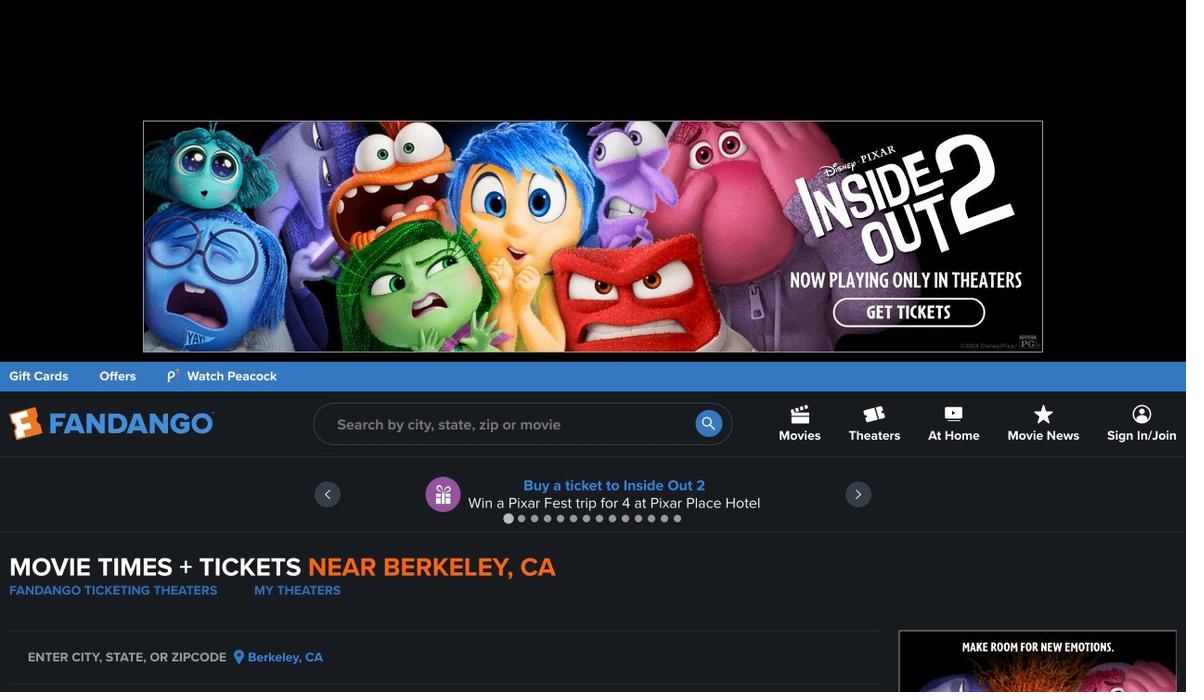 Task type: vqa. For each thing, say whether or not it's contained in the screenshot.
Advertisement "element"
yes



Task type: locate. For each thing, give the bounding box(es) containing it.
location light image
[[234, 650, 244, 665]]

0 vertical spatial advertisement element
[[143, 121, 1043, 353]]

region
[[0, 458, 1186, 532]]

advertisement element
[[143, 121, 1043, 353], [899, 631, 1177, 692]]

offer icon image
[[426, 477, 461, 512]]

None search field
[[313, 403, 733, 445]]

select a slide to show tab list
[[0, 511, 1186, 525]]



Task type: describe. For each thing, give the bounding box(es) containing it.
Search by city, state, zip or movie text field
[[313, 403, 733, 445]]

1 vertical spatial advertisement element
[[899, 631, 1177, 692]]



